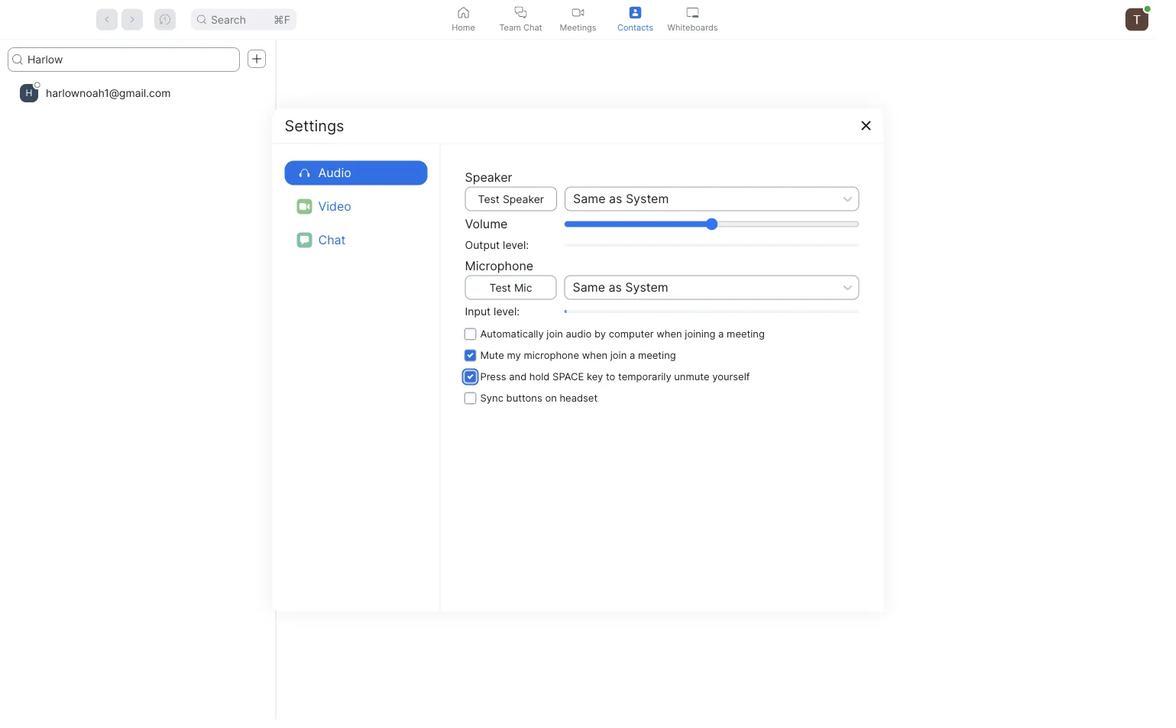 Task type: vqa. For each thing, say whether or not it's contained in the screenshot.
Shared with Me menu item
no



Task type: describe. For each thing, give the bounding box(es) containing it.
sync buttons on headset
[[480, 392, 598, 404]]

same for mic
[[573, 280, 605, 295]]

Press and hold SPACE key to temporarily unmute yourself checkbox
[[465, 366, 859, 388]]

test speaker
[[478, 193, 544, 206]]

1 horizontal spatial magnifier image
[[197, 15, 206, 24]]

team chat
[[499, 22, 542, 32]]

key
[[587, 371, 603, 383]]

home
[[452, 22, 475, 32]]

when inside mute my microphone when join a meeting 'checkbox'
[[582, 350, 608, 362]]

video
[[318, 199, 352, 214]]

Sync buttons on headset checkbox
[[465, 388, 859, 409]]

system for test speaker
[[626, 191, 669, 206]]

as for speaker
[[609, 191, 622, 206]]

join inside automatically join audio by computer when joining a meeting option
[[547, 328, 563, 340]]

video on image for meetings button
[[572, 6, 584, 19]]

info
[[648, 367, 667, 380]]

chat inside button
[[523, 22, 542, 32]]

video on image
[[297, 199, 312, 214]]

chat image
[[300, 236, 309, 245]]

in
[[777, 367, 786, 380]]

on
[[545, 392, 557, 404]]

video link
[[285, 195, 428, 219]]

volume
[[465, 217, 508, 232]]

team
[[499, 22, 521, 32]]

meeting inside 'checkbox'
[[638, 350, 676, 362]]

contacts tab panel
[[0, 40, 1156, 721]]

meetings button
[[550, 0, 607, 39]]

contacts
[[618, 22, 653, 32]]

left
[[809, 367, 825, 380]]

hold
[[530, 371, 550, 383]]

test speaker button
[[465, 187, 557, 211]]

clicking
[[686, 367, 724, 380]]

whiteboard small image
[[687, 6, 699, 19]]

avatar image
[[1126, 8, 1149, 31]]

same for speaker
[[573, 191, 606, 206]]

temporarily
[[618, 371, 672, 383]]

headset
[[560, 392, 598, 404]]

video on image for video 'link'
[[299, 201, 310, 212]]

progress bar for input level :
[[564, 310, 859, 313]]

Search text field
[[8, 47, 240, 72]]

output
[[465, 239, 500, 252]]

contact
[[736, 367, 774, 380]]

team chat button
[[492, 0, 550, 39]]

home button
[[435, 0, 492, 39]]

Mute my microphone when join a meeting checkbox
[[465, 345, 859, 366]]

my
[[507, 350, 521, 362]]

test for test mic
[[490, 281, 511, 294]]

meeting inside option
[[727, 328, 765, 340]]

mute
[[480, 350, 504, 362]]

whiteboards
[[668, 22, 718, 32]]

as for mic
[[609, 280, 622, 295]]

meetings
[[560, 22, 597, 32]]

buttons
[[506, 392, 542, 404]]

input
[[465, 305, 491, 318]]

yourself
[[712, 371, 750, 383]]

the
[[789, 367, 806, 380]]

by for clicking
[[670, 367, 683, 380]]

harlownoah1@gmail.com
[[46, 87, 171, 100]]

output level :
[[465, 239, 529, 252]]

test mic button
[[465, 276, 557, 300]]

settings
[[285, 116, 344, 135]]



Task type: locate. For each thing, give the bounding box(es) containing it.
: up automatically
[[517, 305, 520, 318]]

speaker up volume
[[503, 193, 544, 206]]

level for output level
[[503, 239, 526, 252]]

mute my microphone when join a meeting
[[480, 350, 676, 362]]

contacts button
[[607, 0, 664, 39]]

⌘f
[[273, 13, 290, 26]]

by right audio on the top of page
[[595, 328, 606, 340]]

press and hold space key to temporarily unmute yourself
[[480, 371, 750, 383]]

1 vertical spatial by
[[670, 367, 683, 380]]

audio link
[[285, 161, 428, 185]]

automatically join audio by computer when joining a meeting
[[480, 328, 765, 340]]

when up the view
[[582, 350, 608, 362]]

1 horizontal spatial when
[[657, 328, 682, 340]]

0 vertical spatial same as system
[[573, 191, 669, 206]]

1 vertical spatial test
[[490, 281, 511, 294]]

view contact info by clicking a contact in the left panel
[[577, 367, 856, 380]]

2 vertical spatial a
[[727, 367, 733, 380]]

1 vertical spatial progress bar
[[564, 310, 859, 313]]

2 system from the top
[[625, 280, 669, 295]]

0 horizontal spatial magnifier image
[[12, 54, 23, 65]]

1 system from the top
[[626, 191, 669, 206]]

0 vertical spatial same
[[573, 191, 606, 206]]

0 vertical spatial when
[[657, 328, 682, 340]]

1 horizontal spatial :
[[526, 239, 529, 252]]

a right joining at the right of page
[[718, 328, 724, 340]]

a inside option
[[718, 328, 724, 340]]

panel
[[828, 367, 856, 380]]

1 vertical spatial same as system
[[573, 280, 669, 295]]

h
[[26, 88, 32, 99]]

whiteboards button
[[664, 0, 721, 39]]

space
[[553, 371, 584, 383]]

search
[[211, 13, 246, 26]]

join
[[547, 328, 563, 340], [610, 350, 627, 362]]

0 horizontal spatial when
[[582, 350, 608, 362]]

1 vertical spatial same
[[573, 280, 605, 295]]

1 vertical spatial magnifier image
[[12, 54, 23, 65]]

0 horizontal spatial :
[[517, 305, 520, 318]]

test up volume
[[478, 193, 500, 206]]

join up microphone
[[547, 328, 563, 340]]

join inside mute my microphone when join a meeting 'checkbox'
[[610, 350, 627, 362]]

chat right chat image
[[318, 233, 346, 248]]

0 horizontal spatial by
[[595, 328, 606, 340]]

team chat image
[[515, 6, 527, 19], [515, 6, 527, 19]]

progress bar for output level :
[[564, 244, 859, 247]]

headphone image
[[297, 165, 312, 181], [299, 168, 310, 178]]

join up contact at the bottom right
[[610, 350, 627, 362]]

0 horizontal spatial chat
[[318, 233, 346, 248]]

1 vertical spatial as
[[609, 280, 622, 295]]

1 vertical spatial meeting
[[638, 350, 676, 362]]

0 horizontal spatial a
[[630, 350, 635, 362]]

input level :
[[465, 305, 520, 318]]

0 vertical spatial a
[[718, 328, 724, 340]]

0 vertical spatial magnifier image
[[197, 15, 206, 24]]

1 vertical spatial system
[[625, 280, 669, 295]]

when inside automatically join audio by computer when joining a meeting option
[[657, 328, 682, 340]]

test for test speaker
[[478, 193, 500, 206]]

a right clicking
[[727, 367, 733, 380]]

: for output level :
[[526, 239, 529, 252]]

tab list containing home
[[435, 0, 721, 39]]

when
[[657, 328, 682, 340], [582, 350, 608, 362]]

offline image
[[34, 82, 40, 88], [34, 82, 40, 88]]

online image
[[1145, 6, 1151, 12], [1145, 6, 1151, 12]]

audio
[[566, 328, 592, 340]]

progress bar
[[564, 244, 859, 247], [564, 310, 859, 313]]

speaker inside button
[[503, 193, 544, 206]]

contact
[[605, 367, 645, 380]]

close image
[[860, 120, 872, 132], [860, 120, 872, 132]]

automatically
[[480, 328, 544, 340]]

0 vertical spatial level
[[503, 239, 526, 252]]

and
[[509, 371, 527, 383]]

1 horizontal spatial magnifier image
[[197, 15, 206, 24]]

: for input level :
[[517, 305, 520, 318]]

0 vertical spatial system
[[626, 191, 669, 206]]

level for input level
[[494, 305, 517, 318]]

same
[[573, 191, 606, 206], [573, 280, 605, 295]]

profile contact image
[[629, 6, 642, 19]]

to
[[606, 371, 616, 383]]

0 vertical spatial chat
[[523, 22, 542, 32]]

audio
[[318, 165, 351, 180]]

1 progress bar from the top
[[564, 244, 859, 247]]

meeting up the info
[[638, 350, 676, 362]]

home small image
[[457, 6, 470, 19], [457, 6, 470, 19]]

2 progress bar from the top
[[564, 310, 859, 313]]

a inside 'checkbox'
[[630, 350, 635, 362]]

chat
[[523, 22, 542, 32], [318, 233, 346, 248]]

view
[[577, 367, 602, 380]]

0 vertical spatial as
[[609, 191, 622, 206]]

chat right the team
[[523, 22, 542, 32]]

a inside tab panel
[[727, 367, 733, 380]]

1 vertical spatial chat
[[318, 233, 346, 248]]

None range field
[[564, 218, 859, 230]]

0 vertical spatial speaker
[[465, 170, 512, 185]]

0 vertical spatial join
[[547, 328, 563, 340]]

video on image inside image
[[299, 201, 310, 212]]

0 vertical spatial magnifier image
[[197, 15, 206, 24]]

0 vertical spatial test
[[478, 193, 500, 206]]

a up contact at the bottom right
[[630, 350, 635, 362]]

0 vertical spatial progress bar
[[564, 244, 859, 247]]

by right the info
[[670, 367, 683, 380]]

1 vertical spatial when
[[582, 350, 608, 362]]

plus small image
[[251, 53, 262, 64], [251, 53, 262, 64]]

a for mute my microphone when join a meeting
[[630, 350, 635, 362]]

1 horizontal spatial join
[[610, 350, 627, 362]]

by inside contacts tab panel
[[670, 367, 683, 380]]

same as system for test speaker
[[573, 191, 669, 206]]

mic
[[514, 281, 532, 294]]

0 horizontal spatial magnifier image
[[12, 54, 23, 65]]

: up microphone
[[526, 239, 529, 252]]

same as system
[[573, 191, 669, 206], [573, 280, 669, 295]]

1 vertical spatial level
[[494, 305, 517, 318]]

computer
[[609, 328, 654, 340]]

test down microphone
[[490, 281, 511, 294]]

microphone
[[465, 259, 534, 274]]

1 horizontal spatial meeting
[[727, 328, 765, 340]]

0 horizontal spatial join
[[547, 328, 563, 340]]

whiteboard small image
[[687, 6, 699, 19]]

chat inside "link"
[[318, 233, 346, 248]]

a for view contact info by clicking a contact in the left panel
[[727, 367, 733, 380]]

as
[[609, 191, 622, 206], [609, 280, 622, 295]]

0 horizontal spatial meeting
[[638, 350, 676, 362]]

meeting
[[727, 328, 765, 340], [638, 350, 676, 362]]

video on image
[[572, 6, 584, 19], [572, 6, 584, 19], [299, 201, 310, 212]]

1 vertical spatial a
[[630, 350, 635, 362]]

test
[[478, 193, 500, 206], [490, 281, 511, 294]]

sync
[[480, 392, 504, 404]]

system
[[626, 191, 669, 206], [625, 280, 669, 295]]

a
[[718, 328, 724, 340], [630, 350, 635, 362], [727, 367, 733, 380]]

magnifier image
[[197, 15, 206, 24], [12, 54, 23, 65]]

when up mute my microphone when join a meeting 'checkbox'
[[657, 328, 682, 340]]

0 vertical spatial :
[[526, 239, 529, 252]]

settings tab list
[[285, 156, 428, 257]]

level up automatically
[[494, 305, 517, 318]]

1 vertical spatial :
[[517, 305, 520, 318]]

1 horizontal spatial by
[[670, 367, 683, 380]]

2 horizontal spatial a
[[727, 367, 733, 380]]

by inside option
[[595, 328, 606, 340]]

test mic
[[490, 281, 532, 294]]

1 horizontal spatial chat
[[523, 22, 542, 32]]

Automatically join audio by computer when joining a meeting checkbox
[[465, 324, 859, 345]]

speaker
[[465, 170, 512, 185], [503, 193, 544, 206]]

by
[[595, 328, 606, 340], [670, 367, 683, 380]]

speaker up 'test speaker'
[[465, 170, 512, 185]]

system for test mic
[[625, 280, 669, 295]]

1 vertical spatial speaker
[[503, 193, 544, 206]]

1 horizontal spatial a
[[718, 328, 724, 340]]

meeting up contact
[[727, 328, 765, 340]]

by for computer
[[595, 328, 606, 340]]

level
[[503, 239, 526, 252], [494, 305, 517, 318]]

same as system for test mic
[[573, 280, 669, 295]]

0 vertical spatial by
[[595, 328, 606, 340]]

press
[[480, 371, 506, 383]]

unmute
[[674, 371, 710, 383]]

1 vertical spatial join
[[610, 350, 627, 362]]

microphone
[[524, 350, 579, 362]]

chat image
[[297, 233, 312, 248]]

magnifier image
[[197, 15, 206, 24], [12, 54, 23, 65]]

magnifier image inside contacts tab panel
[[12, 54, 23, 65]]

level up microphone
[[503, 239, 526, 252]]

chat link
[[285, 228, 428, 253]]

magnifier image inside contacts tab panel
[[12, 54, 23, 65]]

profile contact image
[[629, 6, 642, 19]]

0 vertical spatial meeting
[[727, 328, 765, 340]]

tab list
[[435, 0, 721, 39]]

1 vertical spatial magnifier image
[[12, 54, 23, 65]]

:
[[526, 239, 529, 252], [517, 305, 520, 318]]

joining
[[685, 328, 716, 340]]



